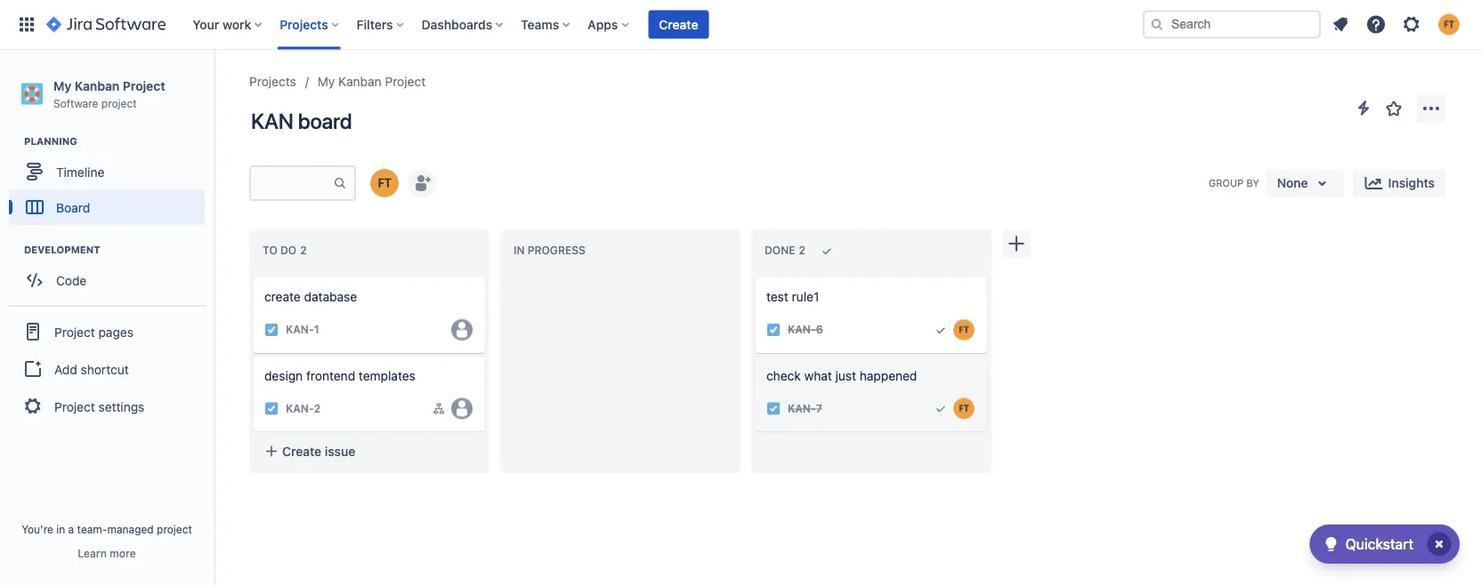 Task type: locate. For each thing, give the bounding box(es) containing it.
board
[[56, 200, 90, 215]]

create issue image up design on the bottom of the page
[[243, 344, 264, 366]]

0 horizontal spatial kanban
[[75, 78, 119, 93]]

create button
[[648, 10, 709, 39]]

project up add
[[54, 325, 95, 340]]

my up software
[[53, 78, 71, 93]]

planning group
[[9, 135, 213, 231]]

0 of 1 child issues complete image
[[432, 402, 446, 416]]

2
[[314, 403, 321, 415]]

frontend
[[306, 369, 355, 384]]

task image for design frontend templates
[[264, 402, 279, 416]]

group containing project pages
[[7, 306, 207, 432]]

0 vertical spatial projects
[[280, 17, 328, 32]]

project down filters dropdown button
[[385, 74, 426, 89]]

kanban inside my kanban project software project
[[75, 78, 119, 93]]

create issue image for design frontend templates
[[243, 344, 264, 366]]

kanban up software
[[75, 78, 119, 93]]

projects up projects link
[[280, 17, 328, 32]]

create right apps 'dropdown button'
[[659, 17, 698, 32]]

projects link
[[249, 71, 296, 93]]

projects
[[280, 17, 328, 32], [249, 74, 296, 89]]

task image
[[767, 402, 781, 416]]

apps button
[[582, 10, 636, 39]]

create for create
[[659, 17, 698, 32]]

my up board
[[318, 74, 335, 89]]

kan- down design on the bottom of the page
[[286, 403, 314, 415]]

assignee: funky town image for test rule1
[[954, 319, 975, 341]]

6
[[816, 324, 823, 336]]

project left sidebar navigation image
[[123, 78, 165, 93]]

projects inside dropdown button
[[280, 17, 328, 32]]

0 horizontal spatial project
[[101, 97, 137, 109]]

projects up kan
[[249, 74, 296, 89]]

kan- for database
[[286, 324, 314, 336]]

board link
[[9, 190, 205, 225]]

task image left kan-2 "link"
[[264, 402, 279, 416]]

kan-1
[[286, 324, 319, 336]]

0 vertical spatial project
[[101, 97, 137, 109]]

my inside my kanban project software project
[[53, 78, 71, 93]]

shortcut
[[81, 362, 129, 377]]

1 vertical spatial done image
[[934, 402, 948, 416]]

project inside "project settings" link
[[54, 400, 95, 414]]

my for my kanban project
[[318, 74, 335, 89]]

happened
[[860, 369, 917, 384]]

unassigned image
[[451, 319, 473, 341], [451, 399, 473, 420]]

done image
[[934, 323, 948, 337], [934, 402, 948, 416]]

jira software image
[[46, 14, 166, 35], [46, 14, 166, 35]]

project inside the project pages link
[[54, 325, 95, 340]]

project
[[101, 97, 137, 109], [157, 524, 192, 536]]

your work
[[193, 17, 251, 32]]

2 unassigned image from the top
[[451, 399, 473, 420]]

kan- right task icon in the right bottom of the page
[[788, 403, 816, 415]]

projects button
[[274, 10, 346, 39]]

done
[[765, 245, 795, 257]]

2 assignee: funky town image from the top
[[954, 399, 975, 420]]

to do
[[263, 245, 297, 257]]

check what just happened
[[767, 369, 917, 384]]

kan- down create database
[[286, 324, 314, 336]]

what
[[805, 369, 832, 384]]

1 vertical spatial unassigned image
[[451, 399, 473, 420]]

done image
[[934, 323, 948, 337], [934, 402, 948, 416]]

create inside create button
[[659, 17, 698, 32]]

development image
[[3, 240, 24, 261]]

issue
[[325, 444, 355, 459]]

timeline link
[[9, 154, 205, 190]]

teams
[[521, 17, 559, 32]]

add shortcut button
[[7, 352, 207, 387]]

2 done image from the top
[[934, 402, 948, 416]]

0 vertical spatial done image
[[934, 323, 948, 337]]

learn more
[[78, 548, 136, 560]]

assignee: funky town image
[[954, 319, 975, 341], [954, 399, 975, 420]]

banner
[[0, 0, 1482, 50]]

create column image
[[1006, 233, 1028, 255]]

group
[[7, 306, 207, 432]]

just
[[836, 369, 857, 384]]

search image
[[1150, 17, 1165, 32]]

1 vertical spatial done image
[[934, 402, 948, 416]]

create
[[659, 17, 698, 32], [282, 444, 322, 459]]

task image for create database
[[264, 323, 279, 337]]

1 vertical spatial create
[[282, 444, 322, 459]]

0 vertical spatial done image
[[934, 323, 948, 337]]

create issue image up test
[[745, 265, 767, 287]]

none button
[[1267, 169, 1344, 198]]

0 vertical spatial unassigned image
[[451, 319, 473, 341]]

create left "issue"
[[282, 444, 322, 459]]

create
[[264, 290, 301, 305]]

to
[[263, 245, 278, 257]]

project right software
[[101, 97, 137, 109]]

create issue image up check
[[745, 344, 767, 366]]

learn more button
[[78, 547, 136, 561]]

software
[[53, 97, 98, 109]]

project inside my kanban project software project
[[101, 97, 137, 109]]

banner containing your work
[[0, 0, 1482, 50]]

kanban for my kanban project
[[338, 74, 382, 89]]

check image
[[1321, 534, 1342, 556]]

project down add
[[54, 400, 95, 414]]

kan board
[[251, 109, 352, 134]]

create issue
[[282, 444, 355, 459]]

insights image
[[1364, 173, 1385, 194]]

0 horizontal spatial create
[[282, 444, 322, 459]]

task image
[[264, 323, 279, 337], [767, 323, 781, 337], [264, 402, 279, 416]]

create issue image
[[745, 265, 767, 287], [243, 344, 264, 366], [745, 344, 767, 366]]

apps
[[588, 17, 618, 32]]

kanban up board
[[338, 74, 382, 89]]

1 vertical spatial projects
[[249, 74, 296, 89]]

create issue image for test rule1
[[745, 265, 767, 287]]

my
[[318, 74, 335, 89], [53, 78, 71, 93]]

automations menu button icon image
[[1353, 97, 1375, 119]]

timeline
[[56, 165, 104, 179]]

your
[[193, 17, 219, 32]]

1 horizontal spatial kanban
[[338, 74, 382, 89]]

project inside my kanban project software project
[[123, 78, 165, 93]]

code
[[56, 273, 87, 288]]

create issue image for check what just happened
[[745, 344, 767, 366]]

1 vertical spatial assignee: funky town image
[[954, 399, 975, 420]]

1 unassigned image from the top
[[451, 319, 473, 341]]

insights button
[[1353, 169, 1446, 198]]

a
[[68, 524, 74, 536]]

0 horizontal spatial my
[[53, 78, 71, 93]]

1 assignee: funky town image from the top
[[954, 319, 975, 341]]

project right the managed
[[157, 524, 192, 536]]

task image left kan-6 link
[[767, 323, 781, 337]]

2 done image from the top
[[934, 402, 948, 416]]

team-
[[77, 524, 107, 536]]

test
[[767, 290, 789, 305]]

1 horizontal spatial create
[[659, 17, 698, 32]]

planning
[[24, 136, 77, 148]]

kanban
[[338, 74, 382, 89], [75, 78, 119, 93]]

create issue button
[[254, 436, 485, 468]]

Search this board text field
[[251, 167, 333, 199]]

1 vertical spatial project
[[157, 524, 192, 536]]

help image
[[1366, 14, 1387, 35]]

task image left kan-1 link
[[264, 323, 279, 337]]

0 vertical spatial assignee: funky town image
[[954, 319, 975, 341]]

database
[[304, 290, 357, 305]]

my for my kanban project software project
[[53, 78, 71, 93]]

create inside create issue button
[[282, 444, 322, 459]]

appswitcher icon image
[[16, 14, 37, 35]]

filters button
[[351, 10, 411, 39]]

kan-
[[286, 324, 314, 336], [788, 324, 816, 336], [286, 403, 314, 415], [788, 403, 816, 415]]

1 horizontal spatial my
[[318, 74, 335, 89]]

kan- down rule1
[[788, 324, 816, 336]]

kan- inside "link"
[[286, 403, 314, 415]]

projects for projects dropdown button
[[280, 17, 328, 32]]

design frontend templates
[[264, 369, 416, 384]]

0 vertical spatial create
[[659, 17, 698, 32]]



Task type: describe. For each thing, give the bounding box(es) containing it.
settings
[[98, 400, 145, 414]]

kan-6 link
[[788, 323, 823, 338]]

dashboards
[[422, 17, 493, 32]]

check
[[767, 369, 801, 384]]

kan- for what
[[788, 403, 816, 415]]

you're in a team-managed project
[[21, 524, 192, 536]]

quickstart
[[1346, 536, 1414, 553]]

design
[[264, 369, 303, 384]]

projects for projects link
[[249, 74, 296, 89]]

1
[[314, 324, 319, 336]]

filters
[[357, 17, 393, 32]]

my kanban project link
[[318, 71, 426, 93]]

your profile and settings image
[[1439, 14, 1460, 35]]

project pages
[[54, 325, 133, 340]]

more image
[[1421, 98, 1442, 119]]

teams button
[[516, 10, 577, 39]]

in progress
[[514, 245, 586, 257]]

my kanban project
[[318, 74, 426, 89]]

managed
[[107, 524, 154, 536]]

1 horizontal spatial project
[[157, 524, 192, 536]]

templates
[[359, 369, 416, 384]]

insights
[[1389, 176, 1435, 191]]

kan-7 link
[[788, 402, 823, 417]]

planning image
[[3, 131, 24, 152]]

task image for test rule1
[[767, 323, 781, 337]]

add people image
[[411, 173, 433, 194]]

test rule1
[[767, 290, 819, 305]]

project settings
[[54, 400, 145, 414]]

project settings link
[[7, 387, 207, 427]]

kan
[[251, 109, 294, 134]]

project pages link
[[7, 313, 207, 352]]

kan-6
[[788, 324, 823, 336]]

7
[[816, 403, 823, 415]]

kan-2
[[286, 403, 321, 415]]

add
[[54, 362, 77, 377]]

in
[[514, 245, 525, 257]]

create issue image
[[243, 265, 264, 287]]

more
[[110, 548, 136, 560]]

do
[[280, 245, 297, 257]]

assignee: funky town image for check what just happened
[[954, 399, 975, 420]]

kanban for my kanban project software project
[[75, 78, 119, 93]]

pages
[[98, 325, 133, 340]]

kan- for rule1
[[788, 324, 816, 336]]

Search field
[[1143, 10, 1321, 39]]

group by
[[1209, 177, 1260, 189]]

1 done image from the top
[[934, 323, 948, 337]]

1 done image from the top
[[934, 323, 948, 337]]

create database
[[264, 290, 357, 305]]

my kanban project software project
[[53, 78, 165, 109]]

kan- for frontend
[[286, 403, 314, 415]]

kan-2 link
[[286, 402, 321, 417]]

quickstart button
[[1310, 525, 1460, 565]]

project inside my kanban project link
[[385, 74, 426, 89]]

none
[[1277, 176, 1309, 191]]

by
[[1247, 177, 1260, 189]]

learn
[[78, 548, 107, 560]]

sidebar navigation image
[[194, 71, 233, 107]]

0 of 1 child issues complete image
[[432, 402, 446, 416]]

to do element
[[263, 245, 310, 257]]

group
[[1209, 177, 1244, 189]]

dismiss quickstart image
[[1426, 531, 1454, 559]]

notifications image
[[1330, 14, 1352, 35]]

star kan board image
[[1384, 98, 1405, 119]]

dashboards button
[[416, 10, 510, 39]]

code link
[[9, 263, 205, 298]]

done element
[[765, 245, 809, 257]]

kan-1 link
[[286, 323, 319, 338]]

development group
[[9, 243, 213, 304]]

primary element
[[11, 0, 1143, 49]]

kan-7
[[788, 403, 823, 415]]

board
[[298, 109, 352, 134]]

you're
[[21, 524, 53, 536]]

add shortcut
[[54, 362, 129, 377]]

settings image
[[1401, 14, 1423, 35]]

funky town image
[[370, 169, 399, 198]]

rule1
[[792, 290, 819, 305]]

create for create issue
[[282, 444, 322, 459]]

progress
[[528, 245, 586, 257]]

work
[[223, 17, 251, 32]]

in
[[56, 524, 65, 536]]

your work button
[[187, 10, 269, 39]]

development
[[24, 245, 100, 256]]



Task type: vqa. For each thing, say whether or not it's contained in the screenshot.
View settings image
no



